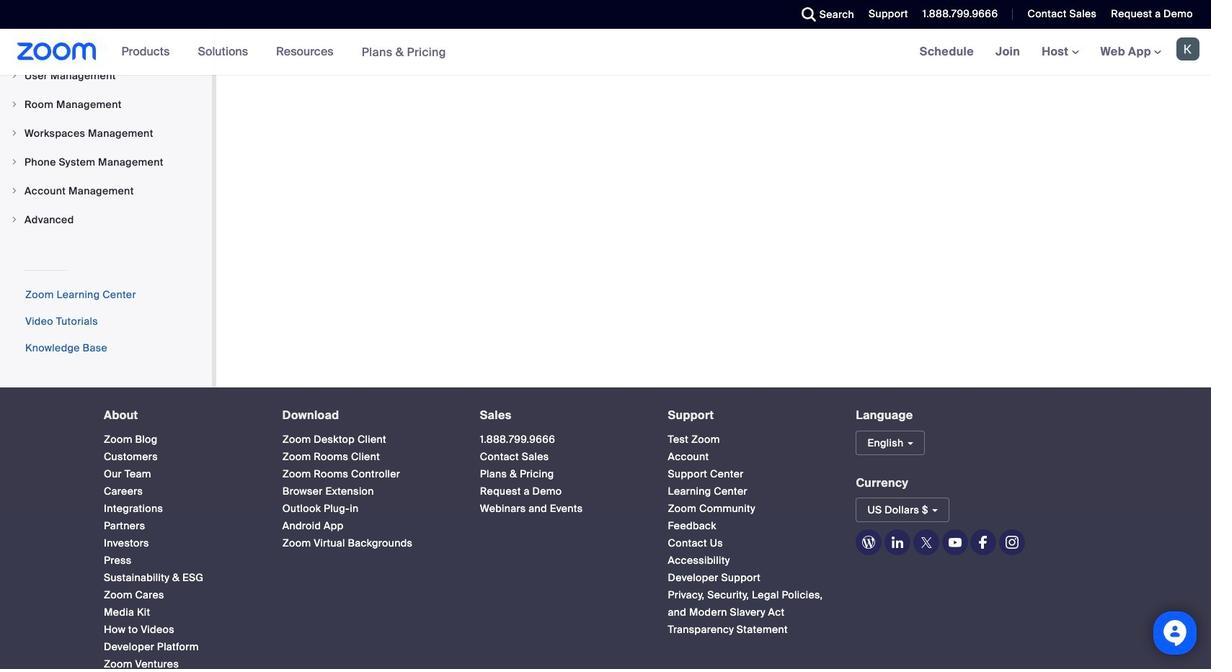 Task type: vqa. For each thing, say whether or not it's contained in the screenshot.
4th menu item from the bottom
yes



Task type: describe. For each thing, give the bounding box(es) containing it.
zoom logo image
[[17, 43, 96, 61]]

2 right image from the top
[[10, 158, 19, 167]]

4 menu item from the top
[[0, 149, 212, 176]]

5 menu item from the top
[[0, 177, 212, 205]]

3 menu item from the top
[[0, 120, 212, 147]]

profile picture image
[[1177, 37, 1200, 61]]

product information navigation
[[111, 29, 457, 76]]

4 heading from the left
[[668, 410, 830, 422]]

1 menu item from the top
[[0, 62, 212, 89]]



Task type: locate. For each thing, give the bounding box(es) containing it.
1 heading from the left
[[104, 410, 257, 422]]

banner
[[0, 29, 1211, 76]]

admin menu menu
[[0, 33, 212, 235]]

1 vertical spatial right image
[[10, 129, 19, 138]]

meetings navigation
[[909, 29, 1211, 76]]

2 right image from the top
[[10, 129, 19, 138]]

2 vertical spatial right image
[[10, 216, 19, 224]]

right image
[[10, 71, 19, 80], [10, 129, 19, 138], [10, 187, 19, 195]]

2 vertical spatial right image
[[10, 187, 19, 195]]

0 vertical spatial right image
[[10, 71, 19, 80]]

3 right image from the top
[[10, 187, 19, 195]]

6 menu item from the top
[[0, 206, 212, 234]]

2 menu item from the top
[[0, 91, 212, 118]]

menu item
[[0, 62, 212, 89], [0, 91, 212, 118], [0, 120, 212, 147], [0, 149, 212, 176], [0, 177, 212, 205], [0, 206, 212, 234]]

3 heading from the left
[[480, 410, 642, 422]]

right image
[[10, 100, 19, 109], [10, 158, 19, 167], [10, 216, 19, 224]]

heading
[[104, 410, 257, 422], [282, 410, 454, 422], [480, 410, 642, 422], [668, 410, 830, 422]]

1 right image from the top
[[10, 100, 19, 109]]

2 heading from the left
[[282, 410, 454, 422]]

1 vertical spatial right image
[[10, 158, 19, 167]]

3 right image from the top
[[10, 216, 19, 224]]

0 vertical spatial right image
[[10, 100, 19, 109]]

1 right image from the top
[[10, 71, 19, 80]]



